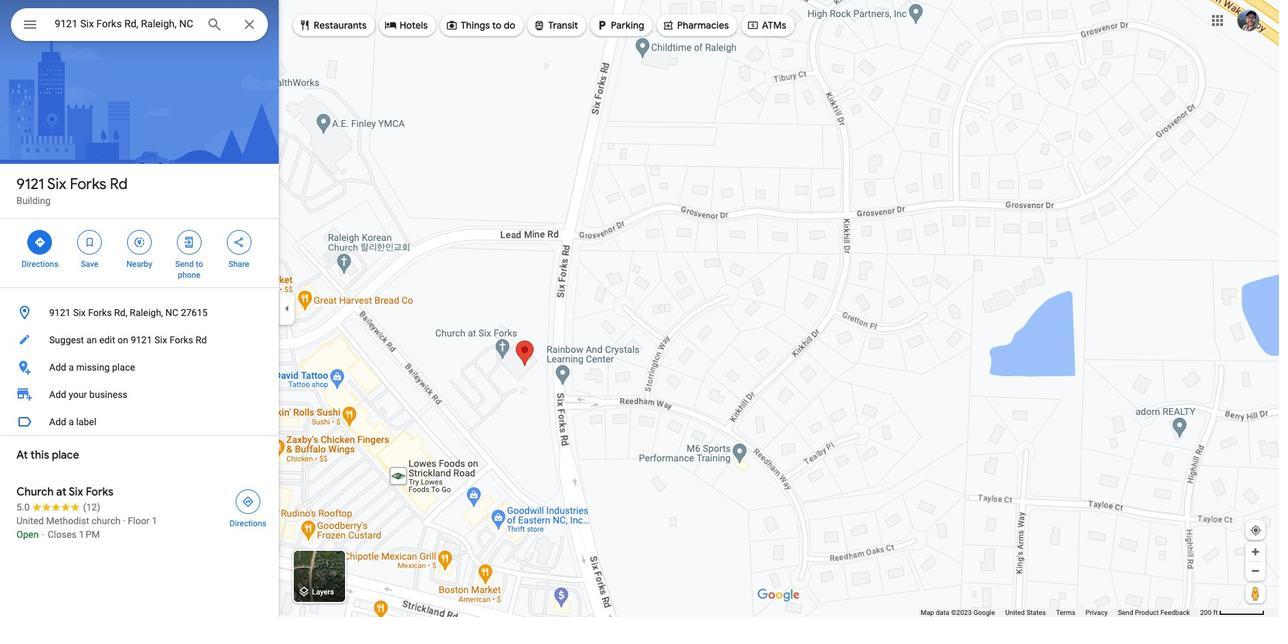 Task type: locate. For each thing, give the bounding box(es) containing it.
your
[[69, 390, 87, 401]]

0 horizontal spatial to
[[196, 260, 203, 269]]

this
[[30, 449, 49, 463]]

 search field
[[11, 8, 268, 44]]

terms button
[[1057, 609, 1076, 618]]

a
[[69, 362, 74, 373], [69, 417, 74, 428]]

1 vertical spatial directions
[[230, 520, 267, 529]]

forks down nc at the left
[[170, 335, 193, 346]]

none field inside 9121 six forks rd, raleigh, nc 27615 field
[[55, 16, 196, 32]]

pharmacies
[[677, 19, 729, 31]]

1 vertical spatial send
[[1118, 610, 1134, 617]]

 restaurants
[[299, 18, 367, 33]]

9121 six forks rd main content
[[0, 0, 279, 618]]

atms
[[762, 19, 787, 31]]

add a label
[[49, 417, 96, 428]]

0 vertical spatial send
[[175, 260, 194, 269]]

united inside united methodist church · floor 1 open ⋅ closes 1 pm
[[16, 516, 44, 527]]

suggest an edit on 9121 six forks rd
[[49, 335, 207, 346]]

forks left rd,
[[88, 308, 112, 319]]

0 vertical spatial rd
[[110, 175, 128, 194]]

six inside "9121 six forks rd building"
[[47, 175, 66, 194]]

nearby
[[127, 260, 152, 269]]


[[533, 18, 546, 33]]

2 add from the top
[[49, 390, 66, 401]]

9121 up the suggest
[[49, 308, 71, 319]]


[[662, 18, 675, 33]]

0 vertical spatial united
[[16, 516, 44, 527]]

directions button
[[221, 486, 275, 530]]


[[299, 18, 311, 33]]

1 vertical spatial add
[[49, 390, 66, 401]]

zoom out image
[[1251, 567, 1261, 577]]

add down the suggest
[[49, 362, 66, 373]]

to up phone
[[196, 260, 203, 269]]

raleigh,
[[130, 308, 163, 319]]

1 vertical spatial to
[[196, 260, 203, 269]]

six up building on the left of the page
[[47, 175, 66, 194]]

united methodist church · floor 1 open ⋅ closes 1 pm
[[16, 516, 157, 541]]

six up the suggest
[[73, 308, 86, 319]]

1 vertical spatial rd
[[196, 335, 207, 346]]

directions down directions image
[[230, 520, 267, 529]]

to inside 'send to phone'
[[196, 260, 203, 269]]

actions for 9121 six forks rd region
[[0, 219, 279, 288]]

restaurants
[[314, 19, 367, 31]]

six
[[47, 175, 66, 194], [73, 308, 86, 319], [155, 335, 167, 346], [69, 486, 83, 500]]

9121
[[16, 175, 44, 194], [49, 308, 71, 319], [131, 335, 152, 346]]

0 horizontal spatial directions
[[22, 260, 58, 269]]

to
[[492, 19, 502, 31], [196, 260, 203, 269]]

1 a from the top
[[69, 362, 74, 373]]

send to phone
[[175, 260, 203, 280]]

united
[[16, 516, 44, 527], [1006, 610, 1025, 617]]

9121 for rd,
[[49, 308, 71, 319]]

google
[[974, 610, 996, 617]]

1 horizontal spatial directions
[[230, 520, 267, 529]]


[[233, 235, 245, 250]]

directions inside button
[[230, 520, 267, 529]]

add
[[49, 362, 66, 373], [49, 390, 66, 401], [49, 417, 66, 428]]

forks up 
[[70, 175, 106, 194]]

None field
[[55, 16, 196, 32]]

send
[[175, 260, 194, 269], [1118, 610, 1134, 617]]

united for united states
[[1006, 610, 1025, 617]]

directions
[[22, 260, 58, 269], [230, 520, 267, 529]]

united up open
[[16, 516, 44, 527]]

to left do
[[492, 19, 502, 31]]

1 horizontal spatial to
[[492, 19, 502, 31]]

ft
[[1214, 610, 1219, 617]]

9121 right the on
[[131, 335, 152, 346]]

six inside "button"
[[73, 308, 86, 319]]

save
[[81, 260, 98, 269]]

add your business
[[49, 390, 128, 401]]

 hotels
[[385, 18, 428, 33]]

business
[[89, 390, 128, 401]]

open
[[16, 530, 39, 541]]

3 add from the top
[[49, 417, 66, 428]]

2 horizontal spatial 9121
[[131, 335, 152, 346]]

data
[[936, 610, 950, 617]]

9121 up building on the left of the page
[[16, 175, 44, 194]]

1 horizontal spatial united
[[1006, 610, 1025, 617]]

9121 Six Forks Rd, Raleigh, NC 27615 field
[[11, 8, 268, 41]]

a for missing
[[69, 362, 74, 373]]

suggest an edit on 9121 six forks rd button
[[0, 327, 279, 354]]

terms
[[1057, 610, 1076, 617]]

1 horizontal spatial 9121
[[49, 308, 71, 319]]

0 horizontal spatial united
[[16, 516, 44, 527]]

9121 inside "9121 six forks rd building"
[[16, 175, 44, 194]]

forks inside button
[[170, 335, 193, 346]]

0 vertical spatial a
[[69, 362, 74, 373]]

footer
[[921, 609, 1201, 618]]

1 vertical spatial 9121
[[49, 308, 71, 319]]

show your location image
[[1250, 525, 1263, 537]]

forks
[[70, 175, 106, 194], [88, 308, 112, 319], [170, 335, 193, 346], [86, 486, 114, 500]]

0 vertical spatial 9121
[[16, 175, 44, 194]]

directions down  at the top left of page
[[22, 260, 58, 269]]

0 vertical spatial place
[[112, 362, 135, 373]]

send inside 'send to phone'
[[175, 260, 194, 269]]

place down the on
[[112, 362, 135, 373]]

send inside button
[[1118, 610, 1134, 617]]

a left the missing
[[69, 362, 74, 373]]

0 horizontal spatial place
[[52, 449, 79, 463]]

1 add from the top
[[49, 362, 66, 373]]

at this place
[[16, 449, 79, 463]]

add left the 'your'
[[49, 390, 66, 401]]


[[22, 15, 38, 34]]

0 vertical spatial add
[[49, 362, 66, 373]]

place right this
[[52, 449, 79, 463]]

transit
[[548, 19, 578, 31]]

place
[[112, 362, 135, 373], [52, 449, 79, 463]]

suggest
[[49, 335, 84, 346]]


[[385, 18, 397, 33]]

1 horizontal spatial send
[[1118, 610, 1134, 617]]

add for add a missing place
[[49, 362, 66, 373]]

9121 for rd
[[16, 175, 44, 194]]

united inside united states button
[[1006, 610, 1025, 617]]

do
[[504, 19, 516, 31]]

2 vertical spatial 9121
[[131, 335, 152, 346]]

©2023
[[952, 610, 972, 617]]

send left product
[[1118, 610, 1134, 617]]

six down nc at the left
[[155, 335, 167, 346]]

map
[[921, 610, 935, 617]]

a for label
[[69, 417, 74, 428]]

1 vertical spatial a
[[69, 417, 74, 428]]

0 vertical spatial directions
[[22, 260, 58, 269]]

1 horizontal spatial rd
[[196, 335, 207, 346]]


[[183, 235, 195, 250]]

0 horizontal spatial 9121
[[16, 175, 44, 194]]

0 horizontal spatial send
[[175, 260, 194, 269]]

footer containing map data ©2023 google
[[921, 609, 1201, 618]]

on
[[118, 335, 128, 346]]

united states
[[1006, 610, 1046, 617]]

1 horizontal spatial place
[[112, 362, 135, 373]]

united left states
[[1006, 610, 1025, 617]]

2 a from the top
[[69, 417, 74, 428]]

9121 inside "button"
[[49, 308, 71, 319]]

feedback
[[1161, 610, 1190, 617]]

0 vertical spatial to
[[492, 19, 502, 31]]

edit
[[99, 335, 115, 346]]

1 vertical spatial united
[[1006, 610, 1025, 617]]

states
[[1027, 610, 1046, 617]]

a left label
[[69, 417, 74, 428]]

9121 six forks rd building
[[16, 175, 128, 206]]

add a missing place
[[49, 362, 135, 373]]

1 pm
[[79, 530, 100, 541]]

add left label
[[49, 417, 66, 428]]

send up phone
[[175, 260, 194, 269]]

google maps element
[[0, 0, 1280, 618]]

google account: cj baylor  
(christian.baylor@adept.ai) image
[[1238, 9, 1260, 31]]

privacy button
[[1086, 609, 1108, 618]]

2 vertical spatial add
[[49, 417, 66, 428]]

church
[[92, 516, 121, 527]]

5.0
[[16, 502, 30, 513]]

nc
[[165, 308, 179, 319]]

rd
[[110, 175, 128, 194], [196, 335, 207, 346]]

forks inside "9121 six forks rd building"
[[70, 175, 106, 194]]

0 horizontal spatial rd
[[110, 175, 128, 194]]



Task type: describe. For each thing, give the bounding box(es) containing it.
show street view coverage image
[[1246, 584, 1266, 604]]

church at six forks
[[16, 486, 114, 500]]

send for send product feedback
[[1118, 610, 1134, 617]]

rd inside button
[[196, 335, 207, 346]]

map data ©2023 google
[[921, 610, 996, 617]]

at
[[16, 449, 28, 463]]

at
[[56, 486, 66, 500]]

hotels
[[400, 19, 428, 31]]

add for add a label
[[49, 417, 66, 428]]

phone
[[178, 271, 201, 280]]

27615
[[181, 308, 208, 319]]

 things to do
[[446, 18, 516, 33]]

things
[[461, 19, 490, 31]]

200 ft button
[[1201, 610, 1265, 617]]

an
[[86, 335, 97, 346]]


[[747, 18, 759, 33]]

 parking
[[596, 18, 645, 33]]

add a missing place button
[[0, 354, 279, 381]]

six right "at"
[[69, 486, 83, 500]]


[[596, 18, 608, 33]]

9121 six forks rd, raleigh, nc 27615
[[49, 308, 208, 319]]

·
[[123, 516, 125, 527]]

add your business link
[[0, 381, 279, 409]]

layers
[[312, 589, 334, 598]]

floor
[[128, 516, 150, 527]]

united for united methodist church · floor 1 open ⋅ closes 1 pm
[[16, 516, 44, 527]]

building
[[16, 196, 51, 206]]

footer inside google maps element
[[921, 609, 1201, 618]]

church
[[16, 486, 54, 500]]

six inside button
[[155, 335, 167, 346]]

9121 six forks rd, raleigh, nc 27615 button
[[0, 299, 279, 327]]

directions inside actions for 9121 six forks rd region
[[22, 260, 58, 269]]

directions image
[[242, 496, 254, 509]]


[[133, 235, 146, 250]]

 pharmacies
[[662, 18, 729, 33]]

1
[[152, 516, 157, 527]]

200 ft
[[1201, 610, 1219, 617]]

label
[[76, 417, 96, 428]]

forks up (12)
[[86, 486, 114, 500]]

closes
[[48, 530, 77, 541]]


[[34, 235, 46, 250]]

200
[[1201, 610, 1212, 617]]

send for send to phone
[[175, 260, 194, 269]]

missing
[[76, 362, 110, 373]]

add for add your business
[[49, 390, 66, 401]]

5.0 stars 12 reviews image
[[16, 501, 100, 515]]

zoom in image
[[1251, 548, 1261, 558]]

methodist
[[46, 516, 89, 527]]

(12)
[[83, 502, 100, 513]]

collapse side panel image
[[280, 301, 295, 317]]

send product feedback button
[[1118, 609, 1190, 618]]


[[446, 18, 458, 33]]

 transit
[[533, 18, 578, 33]]

1 vertical spatial place
[[52, 449, 79, 463]]

to inside  things to do
[[492, 19, 502, 31]]

send product feedback
[[1118, 610, 1190, 617]]

add a label button
[[0, 409, 279, 436]]

 button
[[11, 8, 49, 44]]

place inside button
[[112, 362, 135, 373]]

product
[[1135, 610, 1159, 617]]

rd,
[[114, 308, 127, 319]]

share
[[229, 260, 249, 269]]

privacy
[[1086, 610, 1108, 617]]

forks inside "button"
[[88, 308, 112, 319]]


[[84, 235, 96, 250]]

parking
[[611, 19, 645, 31]]

9121 inside button
[[131, 335, 152, 346]]

 atms
[[747, 18, 787, 33]]

united states button
[[1006, 609, 1046, 618]]

⋅
[[41, 530, 45, 541]]

rd inside "9121 six forks rd building"
[[110, 175, 128, 194]]



Task type: vqa. For each thing, say whether or not it's contained in the screenshot.
'Next' Icon
no



